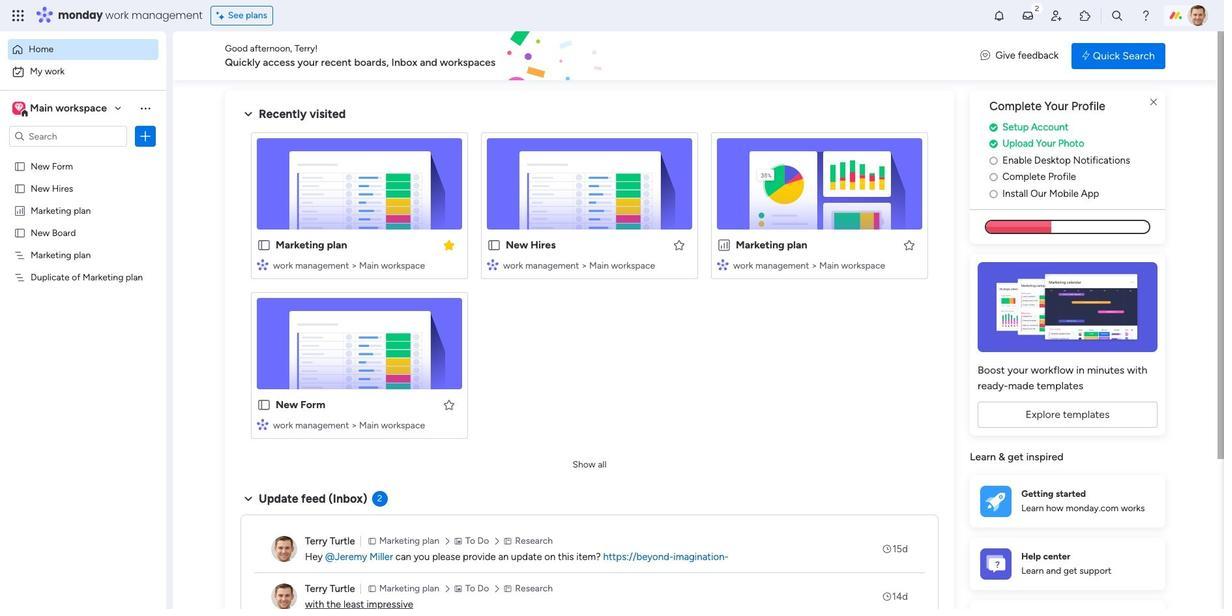 Task type: describe. For each thing, give the bounding box(es) containing it.
workspace options image
[[139, 102, 152, 115]]

monday marketplace image
[[1079, 9, 1092, 22]]

public board image for middle add to favorites image
[[487, 238, 501, 252]]

Search in workspace field
[[27, 129, 109, 144]]

component image
[[257, 418, 269, 430]]

1 horizontal spatial terry turtle image
[[1188, 5, 1209, 26]]

1 circle o image from the top
[[990, 156, 998, 166]]

component image
[[257, 259, 269, 270]]

help center element
[[970, 538, 1166, 590]]

0 vertical spatial option
[[8, 39, 158, 60]]

close update feed (inbox) image
[[241, 491, 256, 507]]

0 horizontal spatial public dashboard image
[[14, 204, 26, 217]]

2 circle o image from the top
[[990, 172, 998, 182]]

2 workspace image from the left
[[14, 101, 23, 115]]

check circle image
[[990, 139, 998, 149]]

remove from favorites image
[[443, 238, 456, 251]]

workspace selection element
[[12, 100, 109, 117]]

0 horizontal spatial public board image
[[14, 182, 26, 194]]

terry turtle image
[[271, 536, 297, 562]]

getting started element
[[970, 475, 1166, 527]]

select product image
[[12, 9, 25, 22]]

search everything image
[[1111, 9, 1124, 22]]

templates image image
[[982, 262, 1154, 352]]

close recently visited image
[[241, 106, 256, 122]]



Task type: vqa. For each thing, say whether or not it's contained in the screenshot.
Close Update feed (Inbox) 'icon'
yes



Task type: locate. For each thing, give the bounding box(es) containing it.
1 vertical spatial circle o image
[[990, 172, 998, 182]]

1 vertical spatial public board image
[[487, 238, 501, 252]]

dapulse x slim image
[[1146, 95, 1162, 110]]

add to favorites image
[[673, 238, 686, 251], [903, 238, 916, 251], [443, 398, 456, 411]]

options image
[[139, 130, 152, 143]]

option
[[8, 39, 158, 60], [8, 61, 158, 82], [0, 154, 166, 157]]

quick search results list box
[[241, 122, 939, 455]]

check circle image
[[990, 122, 998, 132]]

public board image for the leftmost add to favorites image
[[257, 398, 271, 412]]

2 vertical spatial circle o image
[[990, 189, 998, 199]]

0 vertical spatial public board image
[[14, 182, 26, 194]]

3 circle o image from the top
[[990, 189, 998, 199]]

2 vertical spatial option
[[0, 154, 166, 157]]

0 horizontal spatial terry turtle image
[[271, 584, 297, 609]]

1 vertical spatial public dashboard image
[[717, 238, 732, 252]]

list box
[[0, 152, 166, 464]]

see plans image
[[216, 8, 228, 23]]

v2 bolt switch image
[[1083, 49, 1090, 63]]

workspace image
[[12, 101, 25, 115], [14, 101, 23, 115]]

0 horizontal spatial add to favorites image
[[443, 398, 456, 411]]

public board image
[[14, 160, 26, 172], [14, 226, 26, 239], [257, 238, 271, 252]]

1 vertical spatial option
[[8, 61, 158, 82]]

0 vertical spatial public dashboard image
[[14, 204, 26, 217]]

v2 user feedback image
[[981, 48, 991, 63]]

help image
[[1140, 9, 1153, 22]]

public board image
[[14, 182, 26, 194], [487, 238, 501, 252], [257, 398, 271, 412]]

0 vertical spatial terry turtle image
[[1188, 5, 1209, 26]]

1 vertical spatial terry turtle image
[[271, 584, 297, 609]]

terry turtle image right help "image" at top
[[1188, 5, 1209, 26]]

invite members image
[[1051, 9, 1064, 22]]

1 horizontal spatial public dashboard image
[[717, 238, 732, 252]]

1 workspace image from the left
[[12, 101, 25, 115]]

terry turtle image down terry turtle image
[[271, 584, 297, 609]]

circle o image
[[990, 156, 998, 166], [990, 172, 998, 182], [990, 189, 998, 199]]

1 horizontal spatial public board image
[[257, 398, 271, 412]]

2 horizontal spatial add to favorites image
[[903, 238, 916, 251]]

public dashboard image
[[14, 204, 26, 217], [717, 238, 732, 252]]

2 element
[[372, 491, 388, 507]]

2 horizontal spatial public board image
[[487, 238, 501, 252]]

notifications image
[[993, 9, 1006, 22]]

1 horizontal spatial add to favorites image
[[673, 238, 686, 251]]

0 vertical spatial circle o image
[[990, 156, 998, 166]]

2 vertical spatial public board image
[[257, 398, 271, 412]]

update feed image
[[1022, 9, 1035, 22]]

2 image
[[1032, 1, 1043, 15]]

terry turtle image
[[1188, 5, 1209, 26], [271, 584, 297, 609]]



